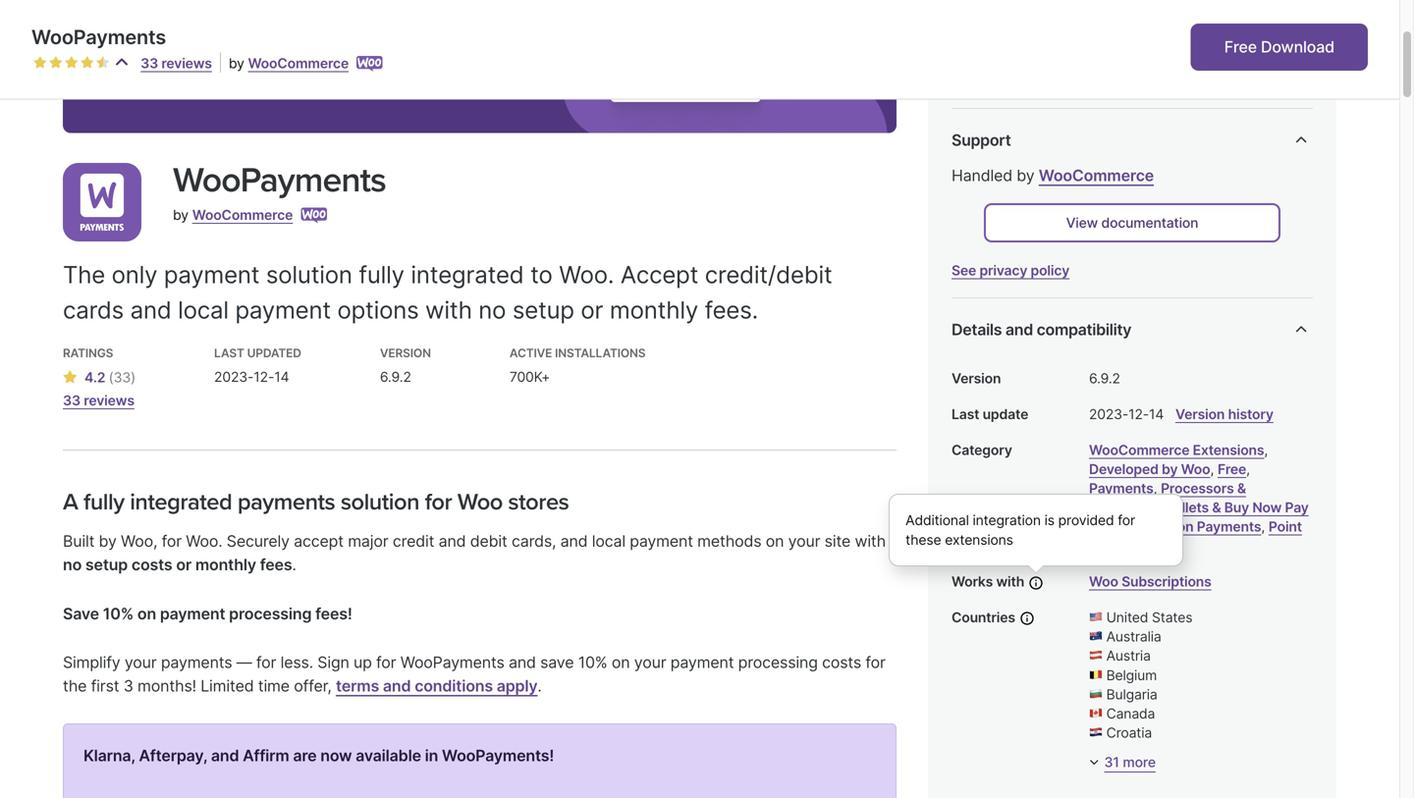 Task type: describe. For each thing, give the bounding box(es) containing it.
afterpay,
[[139, 747, 207, 766]]

credit
[[393, 532, 435, 551]]

the
[[63, 677, 87, 696]]

payments link
[[1090, 480, 1154, 497]]

1 horizontal spatial 12-
[[1129, 406, 1150, 423]]

on inside built by woo, for woo. securely accept major credit and debit cards, and local payment methods on your site with no setup costs or monthly fees .
[[766, 532, 784, 551]]

33 for 33 reviews link to the right
[[141, 55, 158, 72]]

active installations 700k+
[[510, 346, 646, 386]]

time
[[258, 677, 290, 696]]

simplify
[[63, 654, 120, 673]]

and right cards,
[[561, 532, 588, 551]]

and right terms
[[383, 677, 411, 696]]

rate product 2 stars image
[[49, 56, 63, 70]]

1 horizontal spatial woopayments
[[173, 159, 386, 201]]

limited
[[201, 677, 254, 696]]

. inside built by woo, for woo. securely accept major credit and debit cards, and local payment methods on your site with no setup costs or monthly fees .
[[292, 556, 296, 575]]

sale
[[1106, 538, 1134, 555]]

0 horizontal spatial fully
[[84, 489, 124, 516]]

to
[[531, 260, 553, 289]]

🇧🇬 bulgaria
[[1090, 687, 1158, 703]]

for inside 'additional integration is provided for these extensions'
[[1118, 513, 1136, 529]]

your inside built by woo, for woo. securely accept major credit and debit cards, and local payment methods on your site with no setup costs or monthly fees .
[[789, 532, 821, 551]]

cards,
[[512, 532, 556, 551]]

handled by woocommerce
[[952, 166, 1155, 185]]

wallets
[[1162, 500, 1210, 516]]

woocommerce left developed by woocommerce image
[[192, 207, 293, 223]]

up
[[354, 654, 372, 673]]

—
[[237, 654, 252, 673]]

0 horizontal spatial reviews
[[84, 392, 134, 409]]

1 horizontal spatial reviews
[[161, 55, 212, 72]]

less.
[[281, 654, 313, 673]]

only
[[112, 260, 158, 289]]

14 inside last updated 2023-12-14
[[274, 369, 289, 386]]

apply
[[497, 677, 538, 696]]

(
[[109, 369, 114, 386]]

securely
[[227, 532, 290, 551]]

, down now
[[1262, 519, 1266, 536]]

first
[[91, 677, 119, 696]]

0 vertical spatial 10%
[[103, 605, 134, 624]]

save
[[540, 654, 574, 673]]

handled
[[952, 166, 1013, 185]]

1 horizontal spatial payments
[[238, 489, 335, 516]]

1 vertical spatial payments
[[1198, 519, 1262, 536]]

free link
[[1218, 461, 1247, 478]]

major
[[348, 532, 389, 551]]

, down developed by woo link at the right bottom of page
[[1154, 480, 1158, 497]]

download
[[1262, 37, 1335, 56]]

version for version 6.9.2
[[380, 346, 431, 360]]

or inside the only payment solution fully integrated to woo. accept credit/debit cards and local payment options with no setup or monthly fees.
[[581, 296, 604, 325]]

point of sale link
[[1090, 519, 1303, 555]]

stores
[[508, 489, 569, 516]]

woo subscriptions link
[[1090, 574, 1212, 591]]

2023-12-14
[[1090, 406, 1165, 423]]

0 vertical spatial processing
[[229, 605, 312, 624]]

and inside simplify your payments — for less. sign up for woopayments and save 10% on your payment processing costs for the first 3 months! limited time offer,
[[509, 654, 536, 673]]

wallets & buy now pay later
[[1090, 500, 1309, 536]]

see
[[952, 262, 977, 279]]

additional integration is provided for these extensions
[[906, 513, 1140, 549]]

policy
[[1031, 262, 1070, 279]]

local inside built by woo, for woo. securely accept major credit and debit cards, and local payment methods on your site with no setup costs or monthly fees .
[[592, 532, 626, 551]]

🇦🇺 australia
[[1090, 629, 1162, 646]]

0 horizontal spatial integrated
[[130, 489, 232, 516]]

with inside the only payment solution fully integrated to woo. accept credit/debit cards and local payment options with no setup or monthly fees.
[[426, 296, 472, 325]]

extensions
[[1193, 442, 1265, 459]]

gateways
[[1090, 500, 1154, 516]]

see privacy policy link
[[952, 262, 1070, 279]]

woocommerce left developed by woocommerce icon
[[248, 55, 349, 72]]

developed by woocommerce image
[[357, 56, 383, 72]]

woocommerce extensions link
[[1090, 442, 1265, 459]]

support
[[952, 131, 1012, 150]]

updated
[[247, 346, 301, 360]]

1 horizontal spatial .
[[538, 677, 542, 696]]

woopayments!
[[442, 747, 554, 766]]

by woocommerce for woocommerce link associated with developed by woocommerce image
[[173, 207, 293, 223]]

or inside built by woo, for woo. securely accept major credit and debit cards, and local payment methods on your site with no setup costs or monthly fees .
[[176, 556, 192, 575]]

version 6.9.2
[[380, 346, 431, 386]]

woo inside woocommerce extensions , developed by woo , free , payments ,
[[1182, 461, 1211, 478]]

last for last updated 2023-12-14
[[214, 346, 244, 360]]

1 vertical spatial on
[[137, 605, 156, 624]]

woo,
[[121, 532, 157, 551]]

and right details
[[1006, 320, 1034, 339]]

update
[[983, 406, 1029, 423]]

0 vertical spatial free
[[1225, 37, 1258, 56]]

, left "free" link
[[1211, 461, 1215, 478]]

credit/debit
[[705, 260, 833, 289]]

33 for the leftmost 33 reviews link
[[63, 392, 81, 409]]

wallets & buy now pay later link
[[1090, 500, 1309, 536]]

last for last update
[[952, 406, 980, 423]]

4.2 ( 33 )
[[85, 369, 136, 386]]

terms and conditions apply .
[[336, 677, 542, 696]]

product icon image
[[63, 163, 141, 242]]

conditions
[[415, 677, 493, 696]]

version history link
[[1176, 406, 1274, 423]]

and inside the only payment solution fully integrated to woo. accept credit/debit cards and local payment options with no setup or monthly fees.
[[130, 296, 172, 325]]

extensions
[[945, 532, 1014, 549]]

woopayments inside simplify your payments — for less. sign up for woopayments and save 10% on your payment processing costs for the first 3 months! limited time offer,
[[401, 654, 505, 673]]

on inside simplify your payments — for less. sign up for woopayments and save 10% on your payment processing costs for the first 3 months! limited time offer,
[[612, 654, 630, 673]]

details and compatibility
[[952, 320, 1132, 339]]

1 vertical spatial 2023-
[[1090, 406, 1129, 423]]

version for version
[[952, 370, 1002, 387]]

& for processors
[[1238, 480, 1247, 497]]

states
[[1153, 610, 1193, 626]]

1 horizontal spatial 33 reviews link
[[141, 55, 212, 72]]

in-person payments link
[[1131, 519, 1262, 536]]

0 horizontal spatial 33 reviews link
[[63, 391, 136, 411]]

ratings
[[63, 346, 113, 360]]

0 horizontal spatial woo
[[458, 489, 503, 516]]

site
[[825, 532, 851, 551]]

by inside built by woo, for woo. securely accept major credit and debit cards, and local payment methods on your site with no setup costs or monthly fees .
[[99, 532, 117, 551]]

save 10% on payment processing fees!
[[63, 605, 352, 624]]

works with
[[952, 574, 1025, 591]]

1 horizontal spatial 33
[[114, 369, 131, 386]]

methods
[[698, 532, 762, 551]]

free download
[[1225, 37, 1335, 56]]

in-
[[1131, 519, 1149, 536]]

free inside woocommerce extensions , developed by woo , free , payments ,
[[1218, 461, 1247, 478]]

rate product 4 stars image
[[81, 56, 94, 70]]

later
[[1090, 519, 1123, 536]]

built by woo, for woo. securely accept major credit and debit cards, and local payment methods on your site with no setup costs or monthly fees .
[[63, 532, 886, 575]]

months!
[[138, 677, 196, 696]]

point
[[1269, 519, 1303, 536]]

solution inside the only payment solution fully integrated to woo. accept credit/debit cards and local payment options with no setup or monthly fees.
[[266, 260, 353, 289]]

person
[[1149, 519, 1194, 536]]

1 vertical spatial solution
[[341, 489, 420, 516]]

0 horizontal spatial your
[[125, 654, 157, 673]]

details
[[952, 320, 1002, 339]]

woo. inside built by woo, for woo. securely accept major credit and debit cards, and local payment methods on your site with no setup costs or monthly fees .
[[186, 532, 223, 551]]

more
[[1123, 755, 1156, 772]]

processing inside simplify your payments — for less. sign up for woopayments and save 10% on your payment processing costs for the first 3 months! limited time offer,
[[739, 654, 818, 673]]

and left the debit
[[439, 532, 466, 551]]



Task type: vqa. For each thing, say whether or not it's contained in the screenshot.
Search image
no



Task type: locate. For each thing, give the bounding box(es) containing it.
0 vertical spatial payments
[[1090, 480, 1154, 497]]

33 reviews for the leftmost 33 reviews link
[[63, 392, 134, 409]]

1 vertical spatial monthly
[[195, 556, 256, 575]]

0 horizontal spatial with
[[426, 296, 472, 325]]

0 horizontal spatial monthly
[[195, 556, 256, 575]]

0 horizontal spatial local
[[178, 296, 229, 325]]

1 vertical spatial free
[[1218, 461, 1247, 478]]

setup down built
[[85, 556, 128, 575]]

. down 'accept'
[[292, 556, 296, 575]]

and left affirm
[[211, 747, 239, 766]]

33 reviews link down 4.2
[[63, 391, 136, 411]]

0 vertical spatial integrated
[[411, 260, 524, 289]]

33
[[141, 55, 158, 72], [114, 369, 131, 386], [63, 392, 81, 409]]

12-
[[254, 369, 274, 386], [1129, 406, 1150, 423]]

.
[[292, 556, 296, 575], [538, 677, 542, 696]]

woocommerce up developed by woo link at the right bottom of page
[[1090, 442, 1190, 459]]

1 vertical spatial setup
[[85, 556, 128, 575]]

and down only
[[130, 296, 172, 325]]

2 horizontal spatial with
[[997, 574, 1025, 591]]

woocommerce link left developed by woocommerce icon
[[248, 55, 349, 72]]

12- up woocommerce extensions link
[[1129, 406, 1150, 423]]

14 up woocommerce extensions link
[[1150, 406, 1165, 423]]

0 horizontal spatial 2023-
[[214, 369, 254, 386]]

1 vertical spatial integrated
[[130, 489, 232, 516]]

monthly inside built by woo, for woo. securely accept major credit and debit cards, and local payment methods on your site with no setup costs or monthly fees .
[[195, 556, 256, 575]]

category
[[952, 442, 1013, 459]]

33 down ratings
[[63, 392, 81, 409]]

1 vertical spatial reviews
[[84, 392, 134, 409]]

for
[[425, 489, 452, 516], [1118, 513, 1136, 529], [162, 532, 182, 551], [256, 654, 276, 673], [376, 654, 396, 673], [866, 654, 886, 673]]

solution up major
[[341, 489, 420, 516]]

payments up gateways
[[1090, 480, 1154, 497]]

2 vertical spatial woopayments
[[401, 654, 505, 673]]

woo.
[[559, 260, 614, 289], [186, 532, 223, 551]]

fees.
[[705, 296, 759, 325]]

0 horizontal spatial 10%
[[103, 605, 134, 624]]

the
[[63, 260, 105, 289]]

2 chevron up image from the top
[[1290, 318, 1314, 342]]

0 vertical spatial 2023-
[[214, 369, 254, 386]]

, down history
[[1265, 442, 1269, 459]]

payments inside woocommerce extensions , developed by woo , free , payments ,
[[1090, 480, 1154, 497]]

🇨🇦 canada
[[1090, 706, 1156, 723]]

and
[[130, 296, 172, 325], [1006, 320, 1034, 339], [439, 532, 466, 551], [561, 532, 588, 551], [509, 654, 536, 673], [383, 677, 411, 696], [211, 747, 239, 766]]

33 reviews
[[141, 55, 212, 72], [63, 392, 134, 409]]

1 vertical spatial 14
[[1150, 406, 1165, 423]]

simplify your payments — for less. sign up for woopayments and save 10% on your payment processing costs for the first 3 months! limited time offer,
[[63, 654, 886, 696]]

with
[[426, 296, 472, 325], [855, 532, 886, 551], [997, 574, 1025, 591]]

accept
[[294, 532, 344, 551]]

0 vertical spatial 33 reviews
[[141, 55, 212, 72]]

last up category
[[952, 406, 980, 423]]

0 vertical spatial fully
[[359, 260, 405, 289]]

setup inside built by woo, for woo. securely accept major credit and debit cards, and local payment methods on your site with no setup costs or monthly fees .
[[85, 556, 128, 575]]

2 horizontal spatial on
[[766, 532, 784, 551]]

2 horizontal spatial version
[[1176, 406, 1226, 423]]

by
[[229, 55, 244, 72], [1017, 166, 1035, 185], [173, 207, 189, 223], [1162, 461, 1178, 478], [99, 532, 117, 551]]

1 horizontal spatial woo.
[[559, 260, 614, 289]]

0 horizontal spatial 12-
[[254, 369, 274, 386]]

fully inside the only payment solution fully integrated to woo. accept credit/debit cards and local payment options with no setup or monthly fees.
[[359, 260, 405, 289]]

local inside the only payment solution fully integrated to woo. accept credit/debit cards and local payment options with no setup or monthly fees.
[[178, 296, 229, 325]]

compatibility
[[1037, 320, 1132, 339]]

1 vertical spatial woocommerce link
[[1039, 166, 1155, 185]]

0 horizontal spatial woopayments
[[31, 25, 166, 49]]

cards
[[63, 296, 124, 325]]

2023-
[[214, 369, 254, 386], [1090, 406, 1129, 423]]

0 horizontal spatial or
[[176, 556, 192, 575]]

0 vertical spatial setup
[[513, 296, 575, 325]]

12- inside last updated 2023-12-14
[[254, 369, 274, 386]]

1 vertical spatial 10%
[[578, 654, 608, 673]]

view documentation
[[1067, 215, 1199, 231]]

rate product 3 stars image
[[65, 56, 79, 70]]

integrated up the woo,
[[130, 489, 232, 516]]

countries
[[952, 610, 1016, 626]]

last inside last updated 2023-12-14
[[214, 346, 244, 360]]

payments up securely
[[238, 489, 335, 516]]

0 vertical spatial monthly
[[610, 296, 699, 325]]

built
[[63, 532, 95, 551]]

fully right a
[[84, 489, 124, 516]]

6.9.2 down options
[[380, 369, 411, 386]]

0 vertical spatial version
[[380, 346, 431, 360]]

on
[[766, 532, 784, 551], [137, 605, 156, 624], [612, 654, 630, 673]]

0 vertical spatial reviews
[[161, 55, 212, 72]]

in
[[425, 747, 438, 766]]

& left buy
[[1213, 500, 1222, 516]]

0 horizontal spatial payments
[[1090, 480, 1154, 497]]

version down options
[[380, 346, 431, 360]]

& inside the 'wallets & buy now pay later'
[[1213, 500, 1222, 516]]

woo. inside the only payment solution fully integrated to woo. accept credit/debit cards and local payment options with no setup or monthly fees.
[[559, 260, 614, 289]]

monthly inside the only payment solution fully integrated to woo. accept credit/debit cards and local payment options with no setup or monthly fees.
[[610, 296, 699, 325]]

integrated
[[411, 260, 524, 289], [130, 489, 232, 516]]

33 reviews for 33 reviews link to the right
[[141, 55, 212, 72]]

debit
[[470, 532, 508, 551]]

0 horizontal spatial on
[[137, 605, 156, 624]]

2023- up developed
[[1090, 406, 1129, 423]]

free download link
[[1192, 24, 1369, 71]]

woocommerce link for developed by woocommerce image
[[192, 207, 293, 223]]

costs
[[132, 556, 172, 575], [823, 654, 862, 673]]

1 horizontal spatial &
[[1238, 480, 1247, 497]]

on right the save
[[612, 654, 630, 673]]

0 vertical spatial last
[[214, 346, 244, 360]]

1 vertical spatial woo.
[[186, 532, 223, 551]]

no
[[479, 296, 506, 325], [63, 556, 82, 575]]

2023- inside last updated 2023-12-14
[[214, 369, 254, 386]]

setup inside the only payment solution fully integrated to woo. accept credit/debit cards and local payment options with no setup or monthly fees.
[[513, 296, 575, 325]]

on right methods
[[766, 532, 784, 551]]

woocommerce inside woocommerce extensions , developed by woo , free , payments ,
[[1090, 442, 1190, 459]]

chevron up image for details and compatibility
[[1290, 318, 1314, 342]]

woo up the debit
[[458, 489, 503, 516]]

10% right save
[[103, 605, 134, 624]]

woo. right to
[[559, 260, 614, 289]]

payments down buy
[[1198, 519, 1262, 536]]

2023- down the updated
[[214, 369, 254, 386]]

a fully integrated payments solution for woo stores
[[63, 489, 569, 516]]

woocommerce link up view
[[1039, 166, 1155, 185]]

works
[[952, 574, 994, 591]]

active
[[510, 346, 552, 360]]

6.9.2 up 2023-12-14
[[1090, 370, 1121, 387]]

& up buy
[[1238, 480, 1247, 497]]

local right cards,
[[592, 532, 626, 551]]

1 horizontal spatial last
[[952, 406, 980, 423]]

are
[[293, 747, 317, 766]]

processors
[[1161, 480, 1235, 497]]

payment inside simplify your payments — for less. sign up for woopayments and save 10% on your payment processing costs for the first 3 months! limited time offer,
[[671, 654, 734, 673]]

accept
[[621, 260, 699, 289]]

your left site
[[789, 532, 821, 551]]

chevron up image for support
[[1290, 129, 1314, 152]]

1 horizontal spatial setup
[[513, 296, 575, 325]]

0 vertical spatial 12-
[[254, 369, 274, 386]]

2 horizontal spatial woo
[[1182, 461, 1211, 478]]

developed by woocommerce image
[[301, 208, 328, 223]]

no inside built by woo, for woo. securely accept major credit and debit cards, and local payment methods on your site with no setup costs or monthly fees .
[[63, 556, 82, 575]]

save
[[63, 605, 99, 624]]

rate product 1 star image
[[33, 56, 47, 70]]

0 vertical spatial woo.
[[559, 260, 614, 289]]

0 vertical spatial chevron up image
[[1290, 129, 1314, 152]]

woo. left securely
[[186, 532, 223, 551]]

no inside the only payment solution fully integrated to woo. accept credit/debit cards and local payment options with no setup or monthly fees.
[[479, 296, 506, 325]]

integration
[[973, 513, 1041, 529]]

woo up processors
[[1182, 461, 1211, 478]]

local up last updated 2023-12-14
[[178, 296, 229, 325]]

0 vertical spatial with
[[426, 296, 472, 325]]

1 vertical spatial with
[[855, 532, 886, 551]]

setup down to
[[513, 296, 575, 325]]

woopayments up conditions
[[401, 654, 505, 673]]

1 vertical spatial &
[[1213, 500, 1222, 516]]

view
[[1067, 215, 1099, 231]]

version for version history
[[1176, 406, 1226, 423]]

developed
[[1090, 461, 1159, 478]]

costs inside simplify your payments — for less. sign up for woopayments and save 10% on your payment processing costs for the first 3 months! limited time offer,
[[823, 654, 862, 673]]

🇭🇷 croatia
[[1090, 725, 1153, 742]]

reviews
[[161, 55, 212, 72], [84, 392, 134, 409]]

terms and conditions apply link
[[336, 677, 538, 696]]

woopayments up developed by woocommerce image
[[173, 159, 386, 201]]

& inside processors & gateways
[[1238, 480, 1247, 497]]

& for wallets
[[1213, 500, 1222, 516]]

0 vertical spatial costs
[[132, 556, 172, 575]]

0 horizontal spatial 14
[[274, 369, 289, 386]]

33 right 4.2
[[114, 369, 131, 386]]

0 horizontal spatial 33
[[63, 392, 81, 409]]

subscriptions
[[1122, 574, 1212, 591]]

2 vertical spatial woocommerce link
[[192, 207, 293, 223]]

provided
[[1059, 513, 1115, 529]]

or
[[581, 296, 604, 325], [176, 556, 192, 575]]

free left download
[[1225, 37, 1258, 56]]

your right the save
[[635, 654, 667, 673]]

700k+
[[510, 369, 550, 386]]

or up the save 10% on payment processing fees!
[[176, 556, 192, 575]]

woo down of
[[1090, 574, 1119, 591]]

1 horizontal spatial payments
[[1198, 519, 1262, 536]]

woopayments product heading image image
[[63, 0, 897, 133]]

your up 3
[[125, 654, 157, 673]]

with inside built by woo, for woo. securely accept major credit and debit cards, and local payment methods on your site with no setup costs or monthly fees .
[[855, 532, 886, 551]]

1 horizontal spatial 14
[[1150, 406, 1165, 423]]

chevron up image
[[1290, 129, 1314, 152], [1290, 318, 1314, 342]]

processors & gateways link
[[1090, 480, 1247, 516]]

reviews down 4.2 ( 33 )
[[84, 392, 134, 409]]

12- down the updated
[[254, 369, 274, 386]]

1 chevron up image from the top
[[1290, 129, 1314, 152]]

installations
[[555, 346, 646, 360]]

1 vertical spatial .
[[538, 677, 542, 696]]

0 vertical spatial payments
[[238, 489, 335, 516]]

with right the works
[[997, 574, 1025, 591]]

pay
[[1286, 500, 1309, 516]]

)
[[131, 369, 136, 386]]

1 vertical spatial local
[[592, 532, 626, 551]]

and up apply
[[509, 654, 536, 673]]

fees!
[[316, 605, 352, 624]]

with right site
[[855, 532, 886, 551]]

1 vertical spatial by woocommerce
[[173, 207, 293, 223]]

10% right the save
[[578, 654, 608, 673]]

31 more
[[1105, 755, 1156, 772]]

integrated inside the only payment solution fully integrated to woo. accept credit/debit cards and local payment options with no setup or monthly fees.
[[411, 260, 524, 289]]

is
[[1045, 513, 1055, 529]]

33 reviews down 4.2
[[63, 392, 134, 409]]

payments up months!
[[161, 654, 232, 673]]

1 vertical spatial payments
[[161, 654, 232, 673]]

1 horizontal spatial or
[[581, 296, 604, 325]]

1 horizontal spatial 33 reviews
[[141, 55, 212, 72]]

history
[[1229, 406, 1274, 423]]

6.9.2 inside version 6.9.2
[[380, 369, 411, 386]]

woopayments up rate product 5 stars icon
[[31, 25, 166, 49]]

10% inside simplify your payments — for less. sign up for woopayments and save 10% on your payment processing costs for the first 3 months! limited time offer,
[[578, 654, 608, 673]]

2 horizontal spatial woopayments
[[401, 654, 505, 673]]

0 horizontal spatial .
[[292, 556, 296, 575]]

1 horizontal spatial fully
[[359, 260, 405, 289]]

🇦🇹 austria
[[1090, 648, 1151, 665]]

fully up options
[[359, 260, 405, 289]]

with up version 6.9.2
[[426, 296, 472, 325]]

by woocommerce left developed by woocommerce icon
[[229, 55, 349, 72]]

on right save
[[137, 605, 156, 624]]

woocommerce extensions , developed by woo , free , payments ,
[[1090, 442, 1269, 497]]

klarna, afterpay, and affirm are now available in woopayments!
[[84, 747, 554, 766]]

payments inside simplify your payments — for less. sign up for woopayments and save 10% on your payment processing costs for the first 3 months! limited time offer,
[[161, 654, 232, 673]]

woocommerce link for developed by woocommerce icon
[[248, 55, 349, 72]]

integrated left to
[[411, 260, 524, 289]]

33 right rate product 5 stars icon
[[141, 55, 158, 72]]

2 vertical spatial with
[[997, 574, 1025, 591]]

see privacy policy
[[952, 262, 1070, 279]]

1 horizontal spatial woo
[[1090, 574, 1119, 591]]

by inside woocommerce extensions , developed by woo , free , payments ,
[[1162, 461, 1178, 478]]

for inside built by woo, for woo. securely accept major credit and debit cards, and local payment methods on your site with no setup costs or monthly fees .
[[162, 532, 182, 551]]

klarna,
[[84, 747, 135, 766]]

🇺🇸 united states 🇦🇺 australia 🇦🇹 austria 🇧🇪 belgium 🇧🇬 bulgaria 🇨🇦 canada 🇭🇷 croatia
[[1090, 610, 1193, 742]]

woo subscriptions
[[1090, 574, 1212, 591]]

33 reviews right rate product 5 stars icon
[[141, 55, 212, 72]]

rate product 5 stars image
[[96, 56, 110, 70]]

0 horizontal spatial no
[[63, 556, 82, 575]]

documentation
[[1102, 215, 1199, 231]]

0 horizontal spatial setup
[[85, 556, 128, 575]]

developed by woo link
[[1090, 461, 1211, 478]]

additional integration is provided for these extensions tooltip
[[889, 494, 1184, 567]]

0 vertical spatial 33
[[141, 55, 158, 72]]

2 horizontal spatial 33
[[141, 55, 158, 72]]

🇺🇸 united
[[1090, 610, 1149, 626]]

1 horizontal spatial local
[[592, 532, 626, 551]]

costs inside built by woo, for woo. securely accept major credit and debit cards, and local payment methods on your site with no setup costs or monthly fees .
[[132, 556, 172, 575]]

privacy
[[980, 262, 1028, 279]]

0 vertical spatial .
[[292, 556, 296, 575]]

by woocommerce left developed by woocommerce image
[[173, 207, 293, 223]]

, left the in-
[[1123, 519, 1127, 536]]

available
[[356, 747, 421, 766]]

. down the save
[[538, 677, 542, 696]]

0 vertical spatial woo
[[1182, 461, 1211, 478]]

these
[[906, 532, 942, 549]]

, down extensions
[[1247, 461, 1251, 478]]

monthly down accept
[[610, 296, 699, 325]]

reviews right rate product 5 stars icon
[[161, 55, 212, 72]]

payment inside built by woo, for woo. securely accept major credit and debit cards, and local payment methods on your site with no setup costs or monthly fees .
[[630, 532, 694, 551]]

processing
[[229, 605, 312, 624], [739, 654, 818, 673]]

last left the updated
[[214, 346, 244, 360]]

33 reviews link right rate product 5 stars icon
[[141, 55, 212, 72]]

free down extensions
[[1218, 461, 1247, 478]]

by woocommerce for woocommerce link for developed by woocommerce icon
[[229, 55, 349, 72]]

1 horizontal spatial 2023-
[[1090, 406, 1129, 423]]

now
[[1253, 500, 1282, 516]]

0 vertical spatial by woocommerce
[[229, 55, 349, 72]]

, in-person payments ,
[[1123, 519, 1269, 536]]

0 horizontal spatial payments
[[161, 654, 232, 673]]

14 down the updated
[[274, 369, 289, 386]]

sign
[[318, 654, 350, 673]]

4.2
[[85, 369, 105, 386]]

0 vertical spatial on
[[766, 532, 784, 551]]

woocommerce up view
[[1039, 166, 1155, 185]]

2 vertical spatial 33
[[63, 392, 81, 409]]

options
[[337, 296, 419, 325]]

1 horizontal spatial integrated
[[411, 260, 524, 289]]

1 vertical spatial 33 reviews
[[63, 392, 134, 409]]

1 vertical spatial 33 reviews link
[[63, 391, 136, 411]]

1 horizontal spatial 6.9.2
[[1090, 370, 1121, 387]]

or up installations at the top left
[[581, 296, 604, 325]]

a
[[63, 489, 78, 516]]

1 horizontal spatial monthly
[[610, 296, 699, 325]]

1 vertical spatial version
[[952, 370, 1002, 387]]

solution down developed by woocommerce image
[[266, 260, 353, 289]]

monthly down securely
[[195, 556, 256, 575]]

1 horizontal spatial your
[[635, 654, 667, 673]]

1 vertical spatial fully
[[84, 489, 124, 516]]

woocommerce link left developed by woocommerce image
[[192, 207, 293, 223]]

2 vertical spatial woo
[[1090, 574, 1119, 591]]

1 vertical spatial 33
[[114, 369, 131, 386]]

version up woocommerce extensions link
[[1176, 406, 1226, 423]]

woocommerce
[[248, 55, 349, 72], [1039, 166, 1155, 185], [192, 207, 293, 223], [1090, 442, 1190, 459]]

version up last update
[[952, 370, 1002, 387]]

buy
[[1225, 500, 1250, 516]]

now
[[321, 747, 352, 766]]



